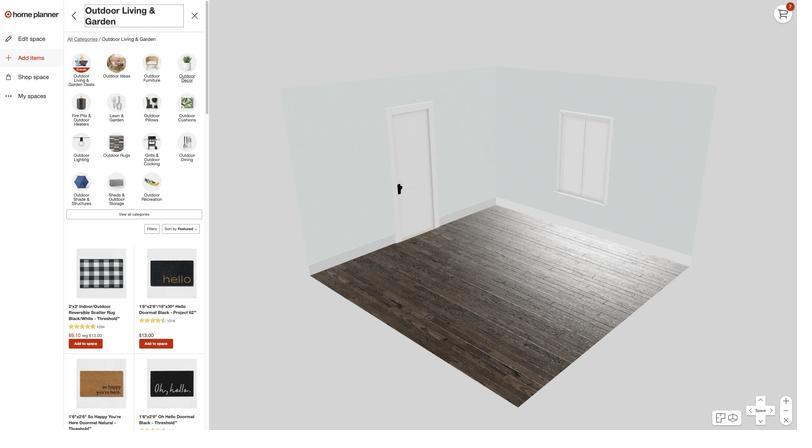 Task type: vqa. For each thing, say whether or not it's contained in the screenshot.
topmost Sanpellegrino
no



Task type: describe. For each thing, give the bounding box(es) containing it.
2'x3' indoor/outdoor reversible scatter rug black/white - threshold™ image
[[77, 249, 126, 298]]

lawn & garden button
[[99, 93, 134, 125]]

pan camera right 30° image
[[766, 406, 776, 415]]

add items
[[18, 54, 44, 61]]

lawn
[[110, 113, 120, 118]]

hello inside 1'6"x2'6"/18"x30" hello doormat black - project 62™
[[176, 304, 186, 309]]

outdoor shade & structures button
[[64, 172, 99, 207]]

tilt camera up 30° image
[[756, 396, 766, 406]]

outdoor living & garden deals image
[[72, 53, 91, 73]]

reg
[[82, 333, 88, 338]]

threshold™ inside 1'6"x2'6" oh hello doormat black - threshold™
[[155, 420, 177, 425]]

62™
[[189, 310, 196, 315]]

& inside outdoor living & garden
[[149, 5, 155, 16]]

threshold™ inside the 1'6"x2'6" so happy you're here doormat natural - threshold™
[[69, 426, 91, 430]]

/
[[99, 36, 101, 42]]

& inside the fire pits & outdoor heaters
[[88, 113, 91, 118]]

filters
[[147, 227, 157, 231]]

grills & outdoor cooking image
[[142, 133, 162, 152]]

$13.00 inside the $9.10 reg $13.00
[[89, 333, 102, 338]]

outdoor rugs button
[[99, 132, 134, 165]]

outdoor living & garden deals
[[69, 73, 94, 87]]

add to space button for doormat
[[139, 339, 173, 349]]

outdoor for outdoor shade & structures
[[74, 192, 89, 198]]

to inside add to space button
[[82, 341, 86, 346]]

garden inside outdoor living & garden deals
[[69, 82, 83, 87]]

space inside $13.00 add to space
[[157, 341, 168, 346]]

living for outdoor living & garden deals
[[74, 78, 85, 83]]

1'6"x2'6" so happy you're here doormat natural - threshold™ image
[[77, 359, 126, 409]]

space right shop
[[33, 73, 49, 80]]

pan camera left 30° image
[[747, 406, 756, 415]]

happy
[[94, 414, 107, 419]]

outdoor lighting image
[[72, 133, 91, 152]]

& inside the grills & outdoor cooking
[[156, 153, 159, 158]]

project
[[173, 310, 188, 315]]

outdoor furniture button
[[134, 53, 170, 85]]

dining
[[181, 157, 193, 162]]

$13.00 add to space
[[139, 332, 168, 346]]

- inside the 1'6"x2'6" so happy you're here doormat natural - threshold™
[[114, 420, 116, 425]]

lawn & garden
[[110, 113, 124, 122]]

outdoor lighting
[[74, 153, 89, 162]]

grills & outdoor cooking
[[144, 153, 160, 166]]

outdoor for outdoor pillows
[[144, 113, 160, 118]]

outdoor shade & structures image
[[72, 172, 91, 192]]

1 vertical spatial living
[[121, 36, 134, 42]]

- inside 1'6"x2'6"/18"x30" hello doormat black - project 62™
[[171, 310, 172, 315]]

space right edit
[[30, 35, 45, 42]]

outdoor recreation button
[[134, 172, 170, 204]]

view all categories button
[[66, 210, 202, 219]]

sheds & outdoor storage image
[[107, 172, 126, 192]]

1294
[[97, 325, 105, 329]]

1'6"x2'6"/18"x30" hello doormat black - project 62™ button
[[139, 304, 200, 316]]

rugs
[[120, 153, 130, 158]]

outdoor rugs
[[103, 153, 130, 158]]

fire pits & outdoor heaters image
[[72, 93, 91, 112]]

deals
[[84, 82, 94, 87]]

1'6"x2'6" so happy you're here doormat natural - threshold™ button
[[69, 414, 129, 430]]

storage
[[109, 201, 124, 206]]

outdoor pillows button
[[134, 93, 170, 125]]

pillows
[[145, 117, 159, 122]]

outdoor furniture
[[144, 73, 160, 83]]

fire pits & outdoor heaters button
[[64, 93, 99, 128]]

natural
[[98, 420, 113, 425]]

sort
[[165, 227, 172, 231]]

2'x3' indoor/outdoor reversible scatter rug black/white - threshold™
[[69, 304, 120, 321]]

$9.10
[[69, 332, 81, 338]]

spaces
[[28, 93, 46, 99]]

sheds
[[109, 192, 121, 198]]

add inside $13.00 add to space
[[145, 341, 152, 346]]

& inside outdoor living & garden deals
[[86, 78, 89, 83]]

featured
[[178, 227, 193, 231]]

all categories / outdoor living & garden
[[68, 36, 156, 42]]

filters button
[[144, 224, 160, 234]]

outdoor decor
[[179, 73, 195, 83]]

scatter
[[91, 310, 106, 315]]

black inside 1'6"x2'6"/18"x30" hello doormat black - project 62™
[[158, 310, 169, 315]]

sheds & outdoor storage
[[109, 192, 125, 206]]

grills
[[145, 153, 155, 158]]

add items button
[[0, 49, 64, 67]]

outdoor for outdoor living & garden deals
[[74, 73, 89, 79]]

shop space
[[18, 73, 49, 80]]

my
[[18, 93, 26, 99]]

pits
[[80, 113, 87, 118]]

outdoor dining image
[[177, 133, 197, 152]]

tilt camera down 30° image
[[756, 415, 766, 425]]

outdoor for outdoor cushions
[[179, 113, 195, 118]]

add to space
[[74, 341, 97, 346]]

you're
[[108, 414, 121, 419]]

2'x3' indoor/outdoor reversible scatter rug black/white - threshold™ button
[[69, 304, 129, 322]]

outdoor for outdoor recreation
[[144, 192, 160, 198]]

decor
[[181, 78, 193, 83]]

fire pits & outdoor heaters
[[72, 113, 91, 127]]

ideas
[[120, 73, 130, 79]]

top view button icon image
[[717, 413, 726, 423]]

living for outdoor living & garden
[[122, 5, 147, 16]]

7 button
[[775, 2, 795, 23]]

outdoor cushions button
[[170, 93, 205, 125]]

outdoor for outdoor decor
[[179, 73, 195, 79]]

& inside outdoor shade & structures
[[87, 197, 90, 202]]

shop space button
[[0, 68, 64, 86]]

shop
[[18, 73, 32, 80]]



Task type: locate. For each thing, give the bounding box(es) containing it.
outdoor ideas
[[103, 73, 130, 79]]

& inside lawn & garden
[[121, 113, 124, 118]]

doormat inside 1'6"x2'6"/18"x30" hello doormat black - project 62™
[[139, 310, 157, 315]]

my spaces
[[18, 93, 46, 99]]

cooking
[[144, 161, 160, 166]]

black
[[158, 310, 169, 315], [139, 420, 150, 425]]

outdoor inside outdoor shade & structures
[[74, 192, 89, 198]]

0 vertical spatial threshold™
[[97, 316, 120, 321]]

outdoor ideas button
[[99, 53, 134, 85]]

outdoor living & garden deals button
[[64, 53, 99, 88]]

1018
[[167, 319, 175, 323]]

shade
[[73, 197, 86, 202]]

reversible
[[69, 310, 90, 315]]

2 1'6"x2'6" from the left
[[139, 414, 157, 419]]

outdoor shade & structures
[[72, 192, 91, 206]]

doormat down 1'6"x2'6"/18"x30"
[[139, 310, 157, 315]]

1 vertical spatial hello
[[165, 414, 176, 419]]

1'6"x2'6" inside the 1'6"x2'6" so happy you're here doormat natural - threshold™
[[69, 414, 87, 419]]

1 horizontal spatial $13.00
[[139, 332, 154, 338]]

-
[[171, 310, 172, 315], [94, 316, 96, 321], [114, 420, 116, 425], [152, 420, 153, 425]]

edit space button
[[0, 30, 64, 48]]

0 vertical spatial doormat
[[139, 310, 157, 315]]

outdoor for outdoor living & garden
[[85, 5, 120, 16]]

outdoor pillows image
[[142, 93, 162, 112]]

outdoor recreation image
[[142, 172, 162, 192]]

outdoor inside outdoor cushions
[[179, 113, 195, 118]]

outdoor for outdoor dining
[[179, 153, 195, 158]]

lighting
[[74, 157, 89, 162]]

sort by featured
[[165, 227, 193, 231]]

outdoor living & garden
[[85, 5, 155, 27]]

0 horizontal spatial to
[[82, 341, 86, 346]]

categories
[[74, 36, 98, 42]]

2 horizontal spatial threshold™
[[155, 420, 177, 425]]

hello inside 1'6"x2'6" oh hello doormat black - threshold™
[[165, 414, 176, 419]]

0 horizontal spatial black
[[139, 420, 150, 425]]

fire
[[72, 113, 79, 118]]

living inside outdoor living & garden
[[122, 5, 147, 16]]

1'6"x2'6" for black
[[139, 414, 157, 419]]

threshold™ inside 2'x3' indoor/outdoor reversible scatter rug black/white - threshold™
[[97, 316, 120, 321]]

my spaces button
[[0, 87, 64, 105]]

space
[[756, 408, 766, 413]]

heaters
[[74, 122, 89, 127]]

grills & outdoor cooking button
[[134, 132, 170, 168]]

outdoor inside the grills & outdoor cooking
[[144, 157, 160, 162]]

outdoor inside outdoor living & garden deals
[[74, 73, 89, 79]]

2 vertical spatial living
[[74, 78, 85, 83]]

1'6"x2'6" oh hello doormat black - threshold™ button
[[139, 414, 200, 426]]

all
[[128, 212, 131, 217]]

& inside sheds & outdoor storage
[[122, 192, 125, 198]]

outdoor for outdoor furniture
[[144, 73, 160, 79]]

add to space button down reg in the bottom left of the page
[[69, 339, 103, 349]]

2 vertical spatial doormat
[[80, 420, 97, 425]]

recreation
[[142, 197, 162, 202]]

1 horizontal spatial add to space button
[[139, 339, 173, 349]]

by
[[173, 227, 177, 231]]

all categories button
[[68, 36, 98, 43]]

0 vertical spatial hello
[[176, 304, 186, 309]]

add to space button down 1018
[[139, 339, 173, 349]]

categories
[[132, 212, 150, 217]]

outdoor for outdoor lighting
[[74, 153, 89, 158]]

1 horizontal spatial black
[[158, 310, 169, 315]]

home planner landing page image
[[5, 5, 59, 24]]

space down the $9.10 reg $13.00
[[87, 341, 97, 346]]

outdoor dining button
[[170, 132, 205, 165]]

hello
[[176, 304, 186, 309], [165, 414, 176, 419]]

view
[[119, 212, 127, 217]]

black/white
[[69, 316, 93, 321]]

outdoor inside outdoor ideas button
[[103, 73, 119, 79]]

front view button icon image
[[729, 414, 738, 422]]

garden up outdoor furniture image on the left top of page
[[140, 36, 156, 42]]

so
[[88, 414, 93, 419]]

1 vertical spatial doormat
[[177, 414, 195, 419]]

outdoor inside the outdoor recreation
[[144, 192, 160, 198]]

space down 1018
[[157, 341, 168, 346]]

structures
[[72, 201, 91, 206]]

outdoor inside outdoor rugs button
[[103, 153, 119, 158]]

0 vertical spatial living
[[122, 5, 147, 16]]

doormat inside the 1'6"x2'6" so happy you're here doormat natural - threshold™
[[80, 420, 97, 425]]

1'6"x2'6" for here
[[69, 414, 87, 419]]

outdoor for outdoor ideas
[[103, 73, 119, 79]]

outdoor ideas image
[[107, 53, 126, 73]]

1 horizontal spatial threshold™
[[97, 316, 120, 321]]

&
[[149, 5, 155, 16], [135, 36, 138, 42], [86, 78, 89, 83], [88, 113, 91, 118], [121, 113, 124, 118], [156, 153, 159, 158], [122, 192, 125, 198], [87, 197, 90, 202]]

- inside 1'6"x2'6" oh hello doormat black - threshold™
[[152, 420, 153, 425]]

outdoor inside outdoor lighting button
[[74, 153, 89, 158]]

indoor/outdoor
[[79, 304, 111, 309]]

0 horizontal spatial add to space button
[[69, 339, 103, 349]]

outdoor cushions
[[178, 113, 196, 122]]

1'6"x2'6"/18"x30"
[[139, 304, 174, 309]]

doormat right oh
[[177, 414, 195, 419]]

doormat down so
[[80, 420, 97, 425]]

1'6"x2'6"/18"x30" hello doormat black - project 62™ image
[[147, 249, 197, 298]]

1 vertical spatial black
[[139, 420, 150, 425]]

1 to from the left
[[82, 341, 86, 346]]

outdoor furniture image
[[142, 53, 162, 73]]

add inside add to space button
[[74, 341, 81, 346]]

garden
[[85, 16, 116, 27], [140, 36, 156, 42], [69, 82, 83, 87], [110, 117, 124, 122]]

cushions
[[178, 117, 196, 122]]

outdoor inside outdoor pillows button
[[144, 113, 160, 118]]

1 horizontal spatial to
[[153, 341, 156, 346]]

items
[[30, 54, 44, 61]]

outdoor inside outdoor furniture
[[144, 73, 160, 79]]

outdoor inside the fire pits & outdoor heaters
[[74, 117, 89, 122]]

garden down 'lawn & garden' image
[[110, 117, 124, 122]]

outdoor inside outdoor dining button
[[179, 153, 195, 158]]

$9.10 reg $13.00
[[69, 332, 102, 338]]

1 horizontal spatial 1'6"x2'6"
[[139, 414, 157, 419]]

garden left deals on the left
[[69, 82, 83, 87]]

doormat inside 1'6"x2'6" oh hello doormat black - threshold™
[[177, 414, 195, 419]]

0 horizontal spatial $13.00
[[89, 333, 102, 338]]

space
[[30, 35, 45, 42], [33, 73, 49, 80], [87, 341, 97, 346], [157, 341, 168, 346]]

1 horizontal spatial add
[[74, 341, 81, 346]]

2 horizontal spatial add
[[145, 341, 152, 346]]

outdoor inside outdoor decor button
[[179, 73, 195, 79]]

oh
[[158, 414, 164, 419]]

living inside outdoor living & garden deals
[[74, 78, 85, 83]]

outdoor pillows
[[144, 113, 160, 122]]

outdoor inside sheds & outdoor storage
[[109, 197, 125, 202]]

to inside $13.00 add to space
[[153, 341, 156, 346]]

threshold™ down oh
[[155, 420, 177, 425]]

add for add to space
[[74, 341, 81, 346]]

all
[[68, 36, 73, 42]]

7
[[790, 4, 792, 10]]

$13.00 inside $13.00 add to space
[[139, 332, 154, 338]]

add inside add items button
[[18, 54, 29, 61]]

outdoor recreation
[[142, 192, 162, 202]]

outdoor rugs image
[[107, 133, 126, 152]]

1'6"x2'6"/18"x30" hello doormat black - project 62™
[[139, 304, 196, 315]]

doormat
[[139, 310, 157, 315], [177, 414, 195, 419], [80, 420, 97, 425]]

outdoor lighting button
[[64, 132, 99, 165]]

1'6"x2'6" up here
[[69, 414, 87, 419]]

threshold™
[[97, 316, 120, 321], [155, 420, 177, 425], [69, 426, 91, 430]]

rug
[[107, 310, 115, 315]]

threshold™ down here
[[69, 426, 91, 430]]

1'6"x2'6" inside 1'6"x2'6" oh hello doormat black - threshold™
[[139, 414, 157, 419]]

0 vertical spatial black
[[158, 310, 169, 315]]

lawn & garden image
[[107, 93, 126, 112]]

view all categories
[[119, 212, 150, 217]]

2'x3'
[[69, 304, 78, 309]]

1 horizontal spatial doormat
[[139, 310, 157, 315]]

1 add to space button from the left
[[69, 339, 103, 349]]

0 horizontal spatial add
[[18, 54, 29, 61]]

sheds & outdoor storage button
[[99, 172, 134, 207]]

black inside 1'6"x2'6" oh hello doormat black - threshold™
[[139, 420, 150, 425]]

2 to from the left
[[153, 341, 156, 346]]

garden inside outdoor living & garden
[[85, 16, 116, 27]]

to
[[82, 341, 86, 346], [153, 341, 156, 346]]

hello right oh
[[165, 414, 176, 419]]

1'6"x2'6" oh hello doormat black - threshold™
[[139, 414, 195, 425]]

1 1'6"x2'6" from the left
[[69, 414, 87, 419]]

add to space button
[[69, 339, 103, 349], [139, 339, 173, 349]]

living
[[122, 5, 147, 16], [121, 36, 134, 42], [74, 78, 85, 83]]

add for add items
[[18, 54, 29, 61]]

2 add to space button from the left
[[139, 339, 173, 349]]

1 vertical spatial threshold™
[[155, 420, 177, 425]]

1'6"x2'6"
[[69, 414, 87, 419], [139, 414, 157, 419]]

1'6"x2'6" so happy you're here doormat natural - threshold™
[[69, 414, 121, 430]]

0 horizontal spatial 1'6"x2'6"
[[69, 414, 87, 419]]

furniture
[[144, 78, 160, 83]]

outdoor dining
[[179, 153, 195, 162]]

- inside 2'x3' indoor/outdoor reversible scatter rug black/white - threshold™
[[94, 316, 96, 321]]

edit space
[[18, 35, 45, 42]]

outdoor cushions image
[[177, 93, 197, 112]]

add to space button for reversible
[[69, 339, 103, 349]]

outdoor decor button
[[170, 53, 205, 85]]

outdoor for outdoor rugs
[[103, 153, 119, 158]]

0 horizontal spatial doormat
[[80, 420, 97, 425]]

garden up /
[[85, 16, 116, 27]]

2 vertical spatial threshold™
[[69, 426, 91, 430]]

1'6"x2'6" left oh
[[139, 414, 157, 419]]

1'6"x2'6" oh hello doormat black - threshold™ image
[[147, 359, 197, 409]]

outdoor inside outdoor living & garden
[[85, 5, 120, 16]]

2 horizontal spatial doormat
[[177, 414, 195, 419]]

hello up project on the left of the page
[[176, 304, 186, 309]]

outdoor decor image
[[177, 53, 197, 73]]

0 horizontal spatial threshold™
[[69, 426, 91, 430]]

threshold™ down rug
[[97, 316, 120, 321]]



